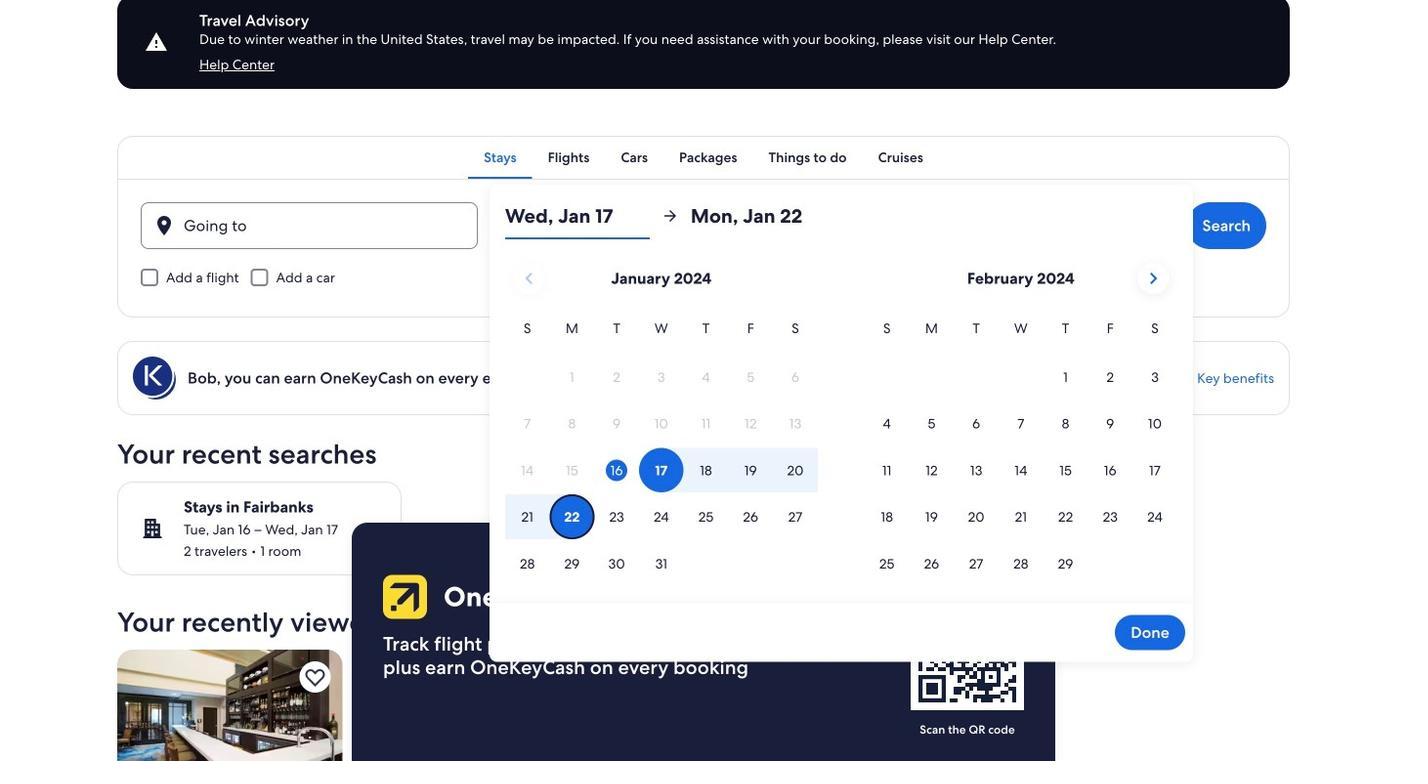 Task type: vqa. For each thing, say whether or not it's contained in the screenshot.
SMALL image
no



Task type: locate. For each thing, give the bounding box(es) containing it.
one key blue tier image
[[133, 357, 176, 400]]

application
[[505, 255, 1178, 588]]

february 2024 element
[[865, 318, 1178, 588]]

tab list
[[117, 136, 1291, 179]]

close image
[[994, 548, 1012, 565]]

expedia logo image
[[379, 575, 427, 619]]

previous month image
[[518, 267, 541, 290]]

Save Embassy Suites Memphis to a trip checkbox
[[300, 662, 331, 693]]



Task type: describe. For each thing, give the bounding box(es) containing it.
january 2024 element
[[505, 318, 818, 588]]

qr code image
[[911, 597, 1025, 711]]

bar (on property) image
[[117, 650, 343, 762]]

stays image
[[141, 517, 164, 541]]

directional image
[[662, 207, 679, 225]]

next month image
[[1142, 267, 1166, 290]]

today element
[[606, 460, 628, 481]]



